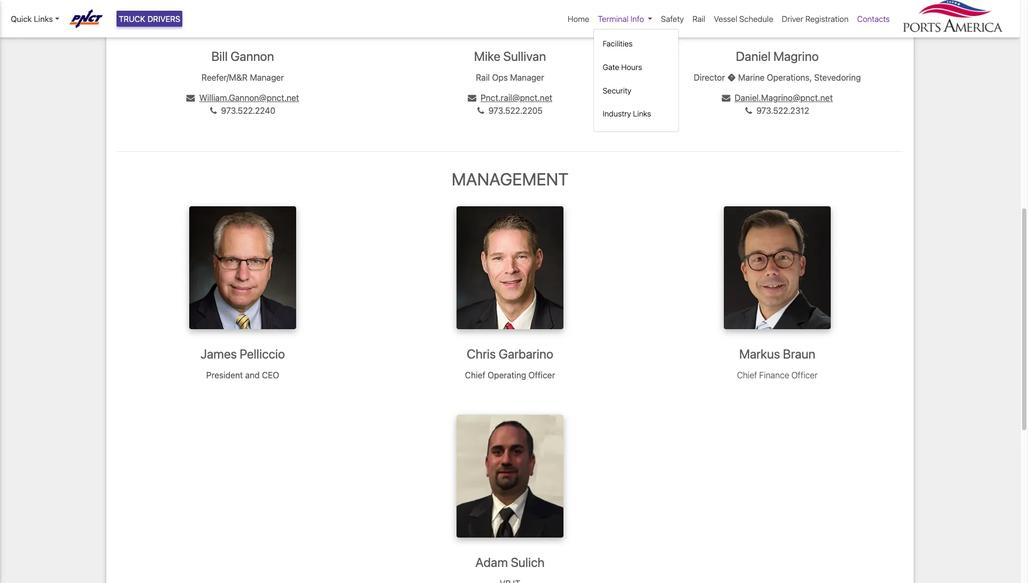 Task type: describe. For each thing, give the bounding box(es) containing it.
adam sulich image
[[457, 415, 564, 538]]

973.522.2240
[[221, 106, 275, 115]]

management
[[452, 169, 569, 189]]

truck drivers link
[[117, 11, 183, 27]]

james pelliccio image
[[189, 206, 296, 329]]

safety link
[[657, 9, 688, 29]]

ops
[[492, 72, 508, 82]]

director � marine operations, stevedoring
[[694, 72, 861, 82]]

vessel
[[714, 14, 738, 24]]

garbarino
[[499, 347, 553, 362]]

973.522.2205 link
[[478, 106, 543, 115]]

home
[[568, 14, 589, 24]]

973.522.2205
[[489, 106, 543, 115]]

chief for markus braun
[[737, 371, 757, 380]]

reefer/m&r
[[202, 72, 248, 82]]

finance
[[759, 371, 790, 380]]

sulich
[[511, 555, 545, 570]]

quick links link
[[11, 13, 59, 25]]

driver registration link
[[778, 9, 853, 29]]

gate hours
[[603, 63, 642, 72]]

quick links
[[11, 14, 53, 24]]

info
[[631, 14, 644, 24]]

envelope image for marine
[[722, 93, 731, 102]]

phone image for daniel magrino
[[746, 106, 752, 115]]

security link
[[599, 81, 675, 101]]

0 vertical spatial marine
[[695, 11, 755, 31]]

reefer/m&r manager
[[202, 72, 284, 82]]

daniel
[[736, 49, 771, 63]]

bill gannon
[[211, 49, 274, 63]]

william.gannon@pnct.net link
[[186, 93, 299, 103]]

braun
[[783, 347, 816, 362]]

registration
[[806, 14, 849, 24]]

links for quick links
[[34, 14, 53, 24]]

gate
[[603, 63, 619, 72]]

security
[[603, 86, 632, 95]]

vessel schedule link
[[710, 9, 778, 29]]

pnct.rail@pnct.net
[[481, 93, 552, 103]]

pnct.rail@pnct.net link
[[468, 93, 552, 103]]

chris
[[467, 347, 496, 362]]

973.522.2312 link
[[746, 106, 809, 115]]

1 manager from the left
[[250, 72, 284, 82]]

james pelliccio
[[200, 347, 285, 362]]

gate hours link
[[599, 57, 675, 77]]

gannon
[[231, 49, 274, 63]]

1 vertical spatial marine
[[738, 72, 765, 82]]

sullivan
[[503, 49, 546, 63]]

chris garbarino image
[[457, 206, 564, 329]]

operations,
[[767, 72, 812, 82]]

marcus braun image
[[724, 206, 831, 329]]

mike
[[474, 49, 501, 63]]

terminal
[[598, 14, 629, 24]]

adam sulich
[[476, 555, 545, 570]]

973.522.2240 link
[[210, 106, 275, 115]]

phone image for bill gannon
[[210, 106, 217, 115]]

industry links
[[603, 109, 651, 118]]

officer for braun
[[792, 371, 818, 380]]

pelliccio
[[240, 347, 285, 362]]

links for industry links
[[633, 109, 651, 118]]

industry links link
[[599, 104, 675, 124]]

envelope image for operations
[[468, 93, 476, 102]]

1 operations from the left
[[478, 11, 580, 31]]

2 operations from the left
[[758, 11, 860, 31]]

president
[[206, 371, 243, 380]]



Task type: locate. For each thing, give the bounding box(es) containing it.
1 horizontal spatial links
[[633, 109, 651, 118]]

rail
[[693, 14, 705, 24], [476, 72, 490, 82]]

daniel.magrino@pnct.net link
[[722, 93, 833, 103]]

1 vertical spatial links
[[633, 109, 651, 118]]

william.gannon@pnct.net
[[199, 93, 299, 103]]

2 chief from the left
[[737, 371, 757, 380]]

schedule
[[740, 14, 773, 24]]

adam
[[476, 555, 508, 570]]

driver registration
[[782, 14, 849, 24]]

973.522.2312
[[757, 106, 809, 115]]

rail left ops
[[476, 72, 490, 82]]

rail ops manager
[[476, 72, 544, 82]]

chief for chris garbarino
[[465, 371, 485, 380]]

officer down garbarino
[[529, 371, 555, 380]]

envelope image inside "daniel.magrino@pnct.net" 'link'
[[722, 93, 731, 102]]

marine
[[695, 11, 755, 31], [738, 72, 765, 82]]

0 horizontal spatial envelope image
[[186, 93, 195, 102]]

0 horizontal spatial phone image
[[210, 106, 217, 115]]

links
[[34, 14, 53, 24], [633, 109, 651, 118]]

0 vertical spatial rail
[[693, 14, 705, 24]]

2 horizontal spatial envelope image
[[722, 93, 731, 102]]

director
[[694, 72, 725, 82]]

�
[[727, 72, 736, 82]]

1 vertical spatial rail
[[476, 72, 490, 82]]

0 horizontal spatial operations
[[478, 11, 580, 31]]

rail for rail ops manager
[[476, 72, 490, 82]]

facilities
[[603, 39, 633, 48]]

0 horizontal spatial rail
[[476, 72, 490, 82]]

2 phone image from the left
[[746, 106, 752, 115]]

marine operations
[[695, 11, 860, 31]]

phone image down "daniel.magrino@pnct.net" 'link'
[[746, 106, 752, 115]]

mike sullivan
[[474, 49, 546, 63]]

1 horizontal spatial officer
[[792, 371, 818, 380]]

chief operating officer
[[465, 371, 555, 380]]

ceo
[[262, 371, 279, 380]]

1 horizontal spatial phone image
[[746, 106, 752, 115]]

phone image
[[478, 106, 484, 115]]

james
[[200, 347, 237, 362]]

terminal info
[[598, 14, 644, 24]]

links right quick
[[34, 14, 53, 24]]

envelope image inside pnct.rail@pnct.net link
[[468, 93, 476, 102]]

daniel.magrino@pnct.net
[[735, 93, 833, 103]]

rail inside rail link
[[693, 14, 705, 24]]

truck
[[119, 14, 145, 24]]

0 horizontal spatial chief
[[465, 371, 485, 380]]

envelope image inside william.gannon@pnct.net "link"
[[186, 93, 195, 102]]

0 horizontal spatial officer
[[529, 371, 555, 380]]

driver
[[782, 14, 804, 24]]

rail right safety
[[693, 14, 705, 24]]

markus braun
[[739, 347, 816, 362]]

1 phone image from the left
[[210, 106, 217, 115]]

contacts
[[857, 14, 890, 24]]

1 horizontal spatial manager
[[510, 72, 544, 82]]

phone image down william.gannon@pnct.net "link"
[[210, 106, 217, 115]]

chief finance officer
[[737, 371, 818, 380]]

rail link
[[688, 9, 710, 29]]

1 horizontal spatial rail
[[693, 14, 705, 24]]

chief down markus
[[737, 371, 757, 380]]

phone image
[[210, 106, 217, 115], [746, 106, 752, 115]]

officer down braun
[[792, 371, 818, 380]]

drivers
[[147, 14, 180, 24]]

and
[[245, 371, 260, 380]]

manager down sullivan
[[510, 72, 544, 82]]

president and ceo
[[206, 371, 279, 380]]

3 envelope image from the left
[[722, 93, 731, 102]]

operations
[[478, 11, 580, 31], [758, 11, 860, 31]]

1 horizontal spatial envelope image
[[468, 93, 476, 102]]

safety
[[661, 14, 684, 24]]

manager down gannon
[[250, 72, 284, 82]]

daniel magrino
[[736, 49, 819, 63]]

vessel schedule
[[714, 14, 773, 24]]

1 horizontal spatial chief
[[737, 371, 757, 380]]

2 envelope image from the left
[[468, 93, 476, 102]]

1 chief from the left
[[465, 371, 485, 380]]

hours
[[621, 63, 642, 72]]

chief down chris
[[465, 371, 485, 380]]

manager
[[250, 72, 284, 82], [510, 72, 544, 82]]

chief
[[465, 371, 485, 380], [737, 371, 757, 380]]

truck drivers
[[119, 14, 180, 24]]

bill
[[211, 49, 228, 63]]

industry
[[603, 109, 631, 118]]

phone image inside 973.522.2240 link
[[210, 106, 217, 115]]

1 envelope image from the left
[[186, 93, 195, 102]]

markus
[[739, 347, 780, 362]]

0 vertical spatial links
[[34, 14, 53, 24]]

officer for garbarino
[[529, 371, 555, 380]]

chris garbarino
[[467, 347, 553, 362]]

1 officer from the left
[[529, 371, 555, 380]]

contacts link
[[853, 9, 894, 29]]

rail for rail
[[693, 14, 705, 24]]

0 horizontal spatial manager
[[250, 72, 284, 82]]

envelope image
[[186, 93, 195, 102], [468, 93, 476, 102], [722, 93, 731, 102]]

stevedoring
[[814, 72, 861, 82]]

links down security link on the right of the page
[[633, 109, 651, 118]]

0 horizontal spatial links
[[34, 14, 53, 24]]

2 officer from the left
[[792, 371, 818, 380]]

magrino
[[774, 49, 819, 63]]

1 horizontal spatial operations
[[758, 11, 860, 31]]

phone image inside 973.522.2312 link
[[746, 106, 752, 115]]

quick
[[11, 14, 32, 24]]

home link
[[564, 9, 594, 29]]

terminal info link
[[594, 9, 657, 29]]

2 manager from the left
[[510, 72, 544, 82]]

facilities link
[[599, 34, 675, 54]]

operating
[[488, 371, 526, 380]]

officer
[[529, 371, 555, 380], [792, 371, 818, 380]]



Task type: vqa. For each thing, say whether or not it's contained in the screenshot.
the rightmost to
no



